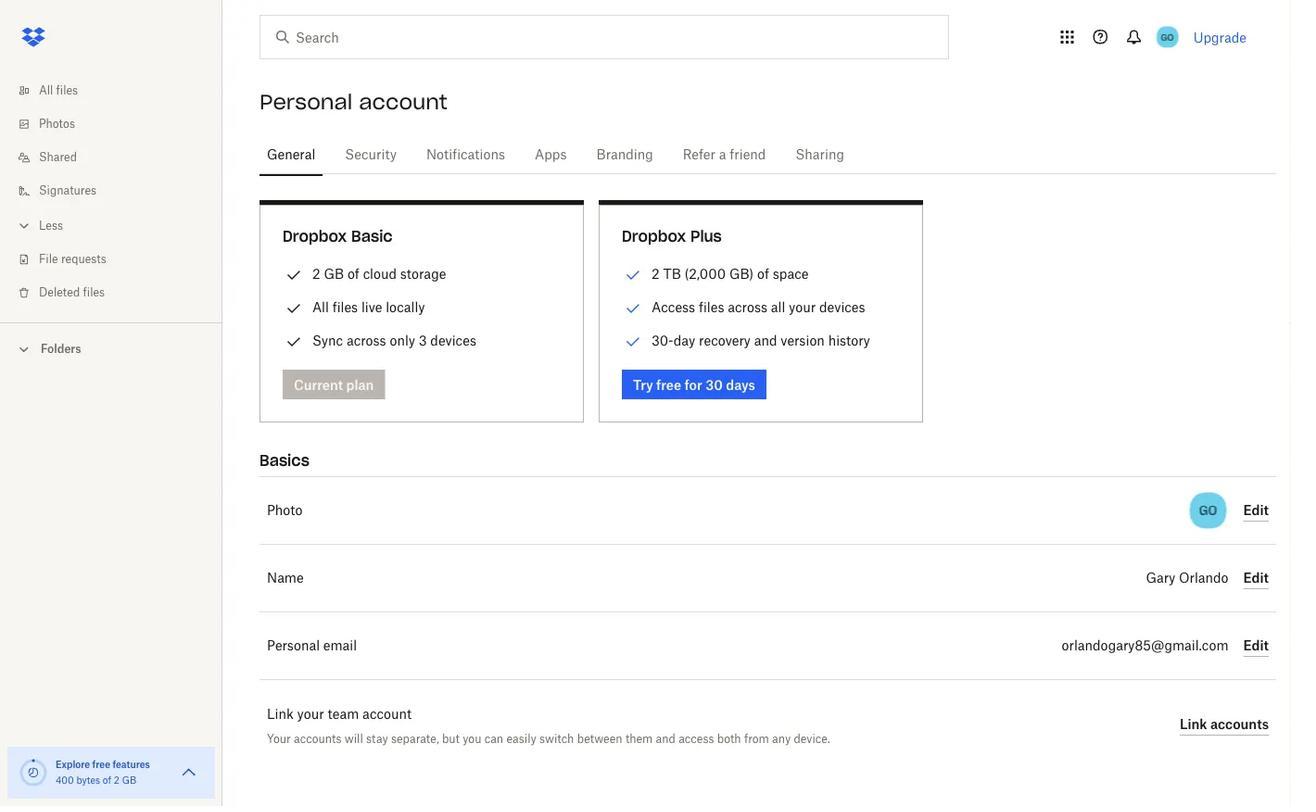 Task type: locate. For each thing, give the bounding box(es) containing it.
free inside explore free features 400 bytes of 2 gb
[[92, 759, 110, 771]]

you
[[463, 732, 482, 746]]

1 vertical spatial edit button
[[1244, 567, 1269, 590]]

all for all files live locally
[[312, 299, 329, 315]]

1 recommended image from the top
[[622, 264, 644, 287]]

personal
[[260, 89, 353, 115], [267, 640, 320, 653]]

dropbox up tb
[[622, 227, 686, 246]]

all
[[771, 299, 786, 315]]

go inside popup button
[[1161, 31, 1174, 43]]

30-
[[652, 333, 674, 349]]

files for deleted files
[[83, 287, 105, 299]]

try free for 30 days button
[[622, 370, 767, 400]]

0 vertical spatial recommended image
[[622, 264, 644, 287]]

dropbox left basic
[[283, 227, 347, 246]]

1 horizontal spatial 2
[[312, 266, 320, 282]]

edit
[[1244, 503, 1269, 518], [1244, 570, 1269, 586], [1244, 638, 1269, 654]]

devices
[[820, 299, 866, 315], [431, 333, 477, 349]]

0 vertical spatial edit button
[[1244, 500, 1269, 522]]

account
[[359, 89, 448, 115], [363, 708, 412, 721]]

dropbox basic
[[283, 227, 393, 246]]

recommended image
[[622, 298, 644, 320]]

folders
[[41, 342, 81, 356]]

all up sync
[[312, 299, 329, 315]]

storage
[[400, 266, 446, 282]]

files right deleted
[[83, 287, 105, 299]]

devices up history
[[820, 299, 866, 315]]

link accounts
[[1180, 717, 1269, 732]]

1 horizontal spatial link
[[1180, 717, 1208, 732]]

all up photos
[[39, 85, 53, 96]]

0 horizontal spatial gb
[[122, 777, 136, 786]]

0 horizontal spatial across
[[347, 333, 386, 349]]

features
[[113, 759, 150, 771]]

of left cloud in the top of the page
[[348, 266, 360, 282]]

1 horizontal spatial dropbox
[[622, 227, 686, 246]]

but
[[442, 732, 460, 746]]

free inside the "try free for 30 days" button
[[657, 377, 682, 393]]

free
[[657, 377, 682, 393], [92, 759, 110, 771]]

1 dropbox from the left
[[283, 227, 347, 246]]

gb inside explore free features 400 bytes of 2 gb
[[122, 777, 136, 786]]

deleted
[[39, 287, 80, 299]]

gary
[[1146, 572, 1176, 585]]

of
[[348, 266, 360, 282], [758, 266, 770, 282], [103, 777, 111, 786]]

and down access files across all your devices
[[754, 333, 777, 349]]

free up the bytes
[[92, 759, 110, 771]]

0 horizontal spatial dropbox
[[283, 227, 347, 246]]

2 dropbox from the left
[[622, 227, 686, 246]]

go up orlando
[[1200, 503, 1218, 519]]

files inside deleted files link
[[83, 287, 105, 299]]

bytes
[[76, 777, 100, 786]]

files inside all files link
[[56, 85, 78, 96]]

name
[[267, 572, 304, 585]]

0 vertical spatial go
[[1161, 31, 1174, 43]]

stay
[[366, 732, 388, 746]]

link accounts button
[[1180, 714, 1269, 736]]

recommended image up recommended icon
[[622, 264, 644, 287]]

1 horizontal spatial of
[[348, 266, 360, 282]]

of right gb)
[[758, 266, 770, 282]]

day
[[674, 333, 696, 349]]

cloud
[[363, 266, 397, 282]]

1 horizontal spatial gb
[[324, 266, 344, 282]]

1 horizontal spatial all
[[312, 299, 329, 315]]

0 vertical spatial edit
[[1244, 503, 1269, 518]]

your right all
[[789, 299, 816, 315]]

1 vertical spatial free
[[92, 759, 110, 771]]

0 horizontal spatial of
[[103, 777, 111, 786]]

sync across only 3 devices
[[312, 333, 477, 349]]

dropbox for dropbox plus
[[622, 227, 686, 246]]

files up photos
[[56, 85, 78, 96]]

3 edit button from the top
[[1244, 635, 1269, 657]]

personal email
[[267, 640, 357, 653]]

1 horizontal spatial devices
[[820, 299, 866, 315]]

0 horizontal spatial link
[[267, 708, 294, 721]]

security tab
[[338, 133, 404, 177]]

branding
[[597, 148, 653, 161]]

2 down features
[[114, 777, 120, 786]]

free for explore
[[92, 759, 110, 771]]

Search text field
[[296, 27, 911, 47]]

personal up the general tab
[[260, 89, 353, 115]]

link down orlandogary85@gmail.com
[[1180, 717, 1208, 732]]

recommended image for 30-
[[622, 331, 644, 353]]

your left team
[[297, 708, 324, 721]]

2 recommended image from the top
[[622, 331, 644, 353]]

go
[[1161, 31, 1174, 43], [1200, 503, 1218, 519]]

locally
[[386, 299, 425, 315]]

across down all files live locally
[[347, 333, 386, 349]]

edit button
[[1244, 500, 1269, 522], [1244, 567, 1269, 590], [1244, 635, 1269, 657]]

files down (2,000
[[699, 299, 725, 315]]

tab list
[[260, 130, 1277, 177]]

0 vertical spatial your
[[789, 299, 816, 315]]

gb down features
[[122, 777, 136, 786]]

and right them
[[656, 732, 676, 746]]

all inside list
[[39, 85, 53, 96]]

file requests
[[39, 254, 106, 265]]

2 for dropbox basic
[[312, 266, 320, 282]]

your
[[789, 299, 816, 315], [297, 708, 324, 721]]

1 vertical spatial account
[[363, 708, 412, 721]]

link
[[267, 708, 294, 721], [1180, 717, 1208, 732]]

edit for orlandogary85@gmail.com
[[1244, 638, 1269, 654]]

files left "live"
[[333, 299, 358, 315]]

days
[[726, 377, 756, 393]]

personal left email
[[267, 640, 320, 653]]

0 horizontal spatial accounts
[[294, 732, 342, 746]]

2 vertical spatial edit button
[[1244, 635, 1269, 657]]

accounts inside button
[[1211, 717, 1269, 732]]

across
[[728, 299, 768, 315], [347, 333, 386, 349]]

2 vertical spatial edit
[[1244, 638, 1269, 654]]

1 vertical spatial all
[[312, 299, 329, 315]]

2 edit from the top
[[1244, 570, 1269, 586]]

switch
[[540, 732, 574, 746]]

3 edit from the top
[[1244, 638, 1269, 654]]

0 vertical spatial devices
[[820, 299, 866, 315]]

account up security
[[359, 89, 448, 115]]

file requests link
[[15, 243, 223, 276]]

will
[[345, 732, 363, 746]]

any
[[772, 732, 791, 746]]

0 vertical spatial personal
[[260, 89, 353, 115]]

try
[[633, 377, 653, 393]]

and
[[754, 333, 777, 349], [656, 732, 676, 746]]

1 vertical spatial personal
[[267, 640, 320, 653]]

2 horizontal spatial 2
[[652, 266, 660, 282]]

recommended image left 30- at right top
[[622, 331, 644, 353]]

files
[[56, 85, 78, 96], [83, 287, 105, 299], [333, 299, 358, 315], [699, 299, 725, 315]]

1 horizontal spatial go
[[1200, 503, 1218, 519]]

account up stay
[[363, 708, 412, 721]]

basic
[[352, 227, 393, 246]]

dropbox image
[[15, 19, 52, 56]]

recovery
[[699, 333, 751, 349]]

1 vertical spatial gb
[[122, 777, 136, 786]]

2 for dropbox plus
[[652, 266, 660, 282]]

1 vertical spatial and
[[656, 732, 676, 746]]

personal account
[[260, 89, 448, 115]]

0 horizontal spatial devices
[[431, 333, 477, 349]]

1 horizontal spatial across
[[728, 299, 768, 315]]

2 left tb
[[652, 266, 660, 282]]

recommended image
[[622, 264, 644, 287], [622, 331, 644, 353]]

30
[[706, 377, 723, 393]]

0 horizontal spatial and
[[656, 732, 676, 746]]

0 vertical spatial all
[[39, 85, 53, 96]]

link your team account
[[267, 708, 412, 721]]

go left upgrade link
[[1161, 31, 1174, 43]]

2
[[312, 266, 320, 282], [652, 266, 660, 282], [114, 777, 120, 786]]

0 vertical spatial across
[[728, 299, 768, 315]]

dropbox plus
[[622, 227, 722, 246]]

explore free features 400 bytes of 2 gb
[[56, 759, 150, 786]]

list containing all files
[[0, 63, 223, 323]]

shared
[[39, 152, 77, 163]]

gb down 'dropbox basic'
[[324, 266, 344, 282]]

0 horizontal spatial all
[[39, 85, 53, 96]]

link for link your team account
[[267, 708, 294, 721]]

0 vertical spatial and
[[754, 333, 777, 349]]

files for all files live locally
[[333, 299, 358, 315]]

1 horizontal spatial free
[[657, 377, 682, 393]]

0 vertical spatial free
[[657, 377, 682, 393]]

2 down 'dropbox basic'
[[312, 266, 320, 282]]

1 edit from the top
[[1244, 503, 1269, 518]]

1 vertical spatial recommended image
[[622, 331, 644, 353]]

list
[[0, 63, 223, 323]]

0 vertical spatial gb
[[324, 266, 344, 282]]

across left all
[[728, 299, 768, 315]]

edit for gary orlando
[[1244, 570, 1269, 586]]

2 edit button from the top
[[1244, 567, 1269, 590]]

access
[[679, 732, 714, 746]]

free left 'for'
[[657, 377, 682, 393]]

files for access files across all your devices
[[699, 299, 725, 315]]

upgrade link
[[1194, 29, 1247, 45]]

orlandogary85@gmail.com
[[1062, 640, 1229, 653]]

of right the bytes
[[103, 777, 111, 786]]

basics
[[260, 451, 310, 470]]

signatures link
[[15, 174, 223, 208]]

both
[[717, 732, 741, 746]]

1 vertical spatial your
[[297, 708, 324, 721]]

all
[[39, 85, 53, 96], [312, 299, 329, 315]]

1 horizontal spatial accounts
[[1211, 717, 1269, 732]]

edit button for gary orlando
[[1244, 567, 1269, 590]]

0 horizontal spatial free
[[92, 759, 110, 771]]

1 vertical spatial edit
[[1244, 570, 1269, 586]]

link inside button
[[1180, 717, 1208, 732]]

for
[[685, 377, 703, 393]]

400
[[56, 777, 74, 786]]

accounts
[[1211, 717, 1269, 732], [294, 732, 342, 746]]

0 horizontal spatial 2
[[114, 777, 120, 786]]

link up your
[[267, 708, 294, 721]]

devices right '3'
[[431, 333, 477, 349]]

photo
[[267, 504, 303, 517]]

0 horizontal spatial go
[[1161, 31, 1174, 43]]

dropbox
[[283, 227, 347, 246], [622, 227, 686, 246]]

refer a friend tab
[[676, 133, 774, 177]]



Task type: vqa. For each thing, say whether or not it's contained in the screenshot.
the bottommost Edit
yes



Task type: describe. For each thing, give the bounding box(es) containing it.
easily
[[507, 732, 537, 746]]

sync
[[312, 333, 343, 349]]

1 vertical spatial devices
[[431, 333, 477, 349]]

accounts for your
[[294, 732, 342, 746]]

history
[[829, 333, 870, 349]]

1 vertical spatial across
[[347, 333, 386, 349]]

tab list containing general
[[260, 130, 1277, 177]]

all files live locally
[[312, 299, 425, 315]]

them
[[626, 732, 653, 746]]

deleted files link
[[15, 276, 223, 310]]

can
[[485, 732, 504, 746]]

of inside explore free features 400 bytes of 2 gb
[[103, 777, 111, 786]]

less
[[39, 221, 63, 232]]

link for link accounts
[[1180, 717, 1208, 732]]

explore
[[56, 759, 90, 771]]

notifications
[[427, 148, 505, 161]]

photos link
[[15, 108, 223, 141]]

photos
[[39, 119, 75, 130]]

refer a friend
[[683, 148, 766, 161]]

version
[[781, 333, 825, 349]]

folders button
[[0, 335, 223, 362]]

sharing tab
[[788, 133, 852, 177]]

less image
[[15, 217, 33, 235]]

1 horizontal spatial your
[[789, 299, 816, 315]]

refer
[[683, 148, 716, 161]]

tb
[[663, 266, 681, 282]]

requests
[[61, 254, 106, 265]]

access files across all your devices
[[652, 299, 866, 315]]

edit button for orlandogary85@gmail.com
[[1244, 635, 1269, 657]]

try free for 30 days
[[633, 377, 756, 393]]

general tab
[[260, 133, 323, 177]]

2 horizontal spatial of
[[758, 266, 770, 282]]

plus
[[691, 227, 722, 246]]

0 horizontal spatial your
[[297, 708, 324, 721]]

personal for personal account
[[260, 89, 353, 115]]

all files link
[[15, 74, 223, 108]]

2 tb (2,000 gb) of space
[[652, 266, 809, 282]]

device.
[[794, 732, 831, 746]]

1 horizontal spatial and
[[754, 333, 777, 349]]

team
[[328, 708, 359, 721]]

access
[[652, 299, 696, 315]]

from
[[744, 732, 769, 746]]

security
[[345, 148, 397, 161]]

live
[[362, 299, 382, 315]]

deleted files
[[39, 287, 105, 299]]

0 vertical spatial account
[[359, 89, 448, 115]]

between
[[577, 732, 623, 746]]

upgrade
[[1194, 29, 1247, 45]]

2 gb of cloud storage
[[312, 266, 446, 282]]

1 edit button from the top
[[1244, 500, 1269, 522]]

only
[[390, 333, 415, 349]]

all for all files
[[39, 85, 53, 96]]

gary orlando
[[1146, 572, 1229, 585]]

quota usage element
[[19, 758, 48, 788]]

all files
[[39, 85, 78, 96]]

apps tab
[[528, 133, 574, 177]]

recommended image for 2
[[622, 264, 644, 287]]

separate,
[[391, 732, 439, 746]]

2 inside explore free features 400 bytes of 2 gb
[[114, 777, 120, 786]]

(2,000
[[685, 266, 726, 282]]

go button
[[1153, 22, 1183, 52]]

file
[[39, 254, 58, 265]]

dropbox for dropbox basic
[[283, 227, 347, 246]]

branding tab
[[589, 133, 661, 177]]

your accounts will stay separate, but you can easily switch between them and access both from any device.
[[267, 732, 831, 746]]

30-day recovery and version history
[[652, 333, 870, 349]]

1 vertical spatial go
[[1200, 503, 1218, 519]]

sharing
[[796, 148, 845, 161]]

shared link
[[15, 141, 223, 174]]

orlando
[[1179, 572, 1229, 585]]

your
[[267, 732, 291, 746]]

email
[[323, 640, 357, 653]]

accounts for link
[[1211, 717, 1269, 732]]

files for all files
[[56, 85, 78, 96]]

a
[[719, 148, 726, 161]]

3
[[419, 333, 427, 349]]

general
[[267, 148, 316, 161]]

friend
[[730, 148, 766, 161]]

personal for personal email
[[267, 640, 320, 653]]

space
[[773, 266, 809, 282]]

gb)
[[730, 266, 754, 282]]

apps
[[535, 148, 567, 161]]

notifications tab
[[419, 133, 513, 177]]

signatures
[[39, 185, 97, 197]]

free for try
[[657, 377, 682, 393]]



